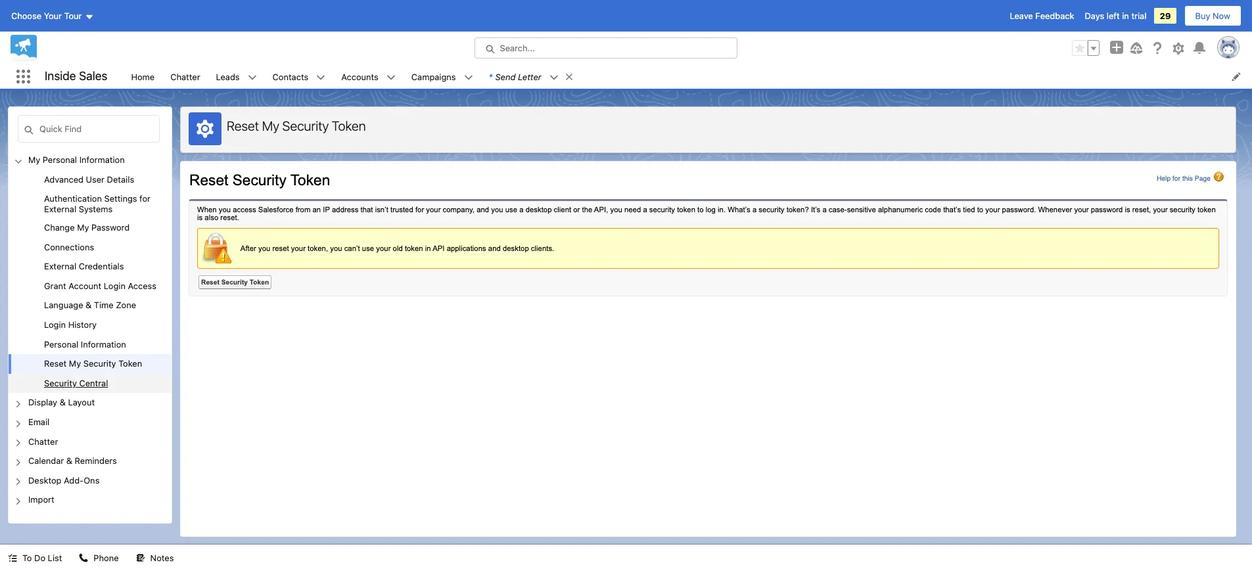 Task type: describe. For each thing, give the bounding box(es) containing it.
authentication settings for external systems
[[44, 193, 151, 214]]

& for display
[[60, 397, 66, 408]]

personal inside "link"
[[44, 339, 78, 350]]

to
[[22, 553, 32, 564]]

now
[[1213, 11, 1231, 21]]

systems
[[79, 204, 113, 214]]

leave feedback
[[1010, 11, 1075, 21]]

to do list
[[22, 553, 62, 564]]

accounts
[[341, 71, 379, 82]]

account
[[69, 281, 101, 291]]

email link
[[28, 417, 50, 428]]

home
[[131, 71, 155, 82]]

connections
[[44, 242, 94, 252]]

trial
[[1132, 11, 1147, 21]]

phone
[[94, 553, 119, 564]]

1 horizontal spatial group
[[1073, 40, 1100, 56]]

contacts link
[[265, 64, 317, 89]]

notes button
[[128, 545, 182, 571]]

details
[[107, 174, 134, 185]]

text default image for leads
[[248, 73, 257, 82]]

inside sales
[[45, 69, 107, 83]]

contacts list item
[[265, 64, 334, 89]]

layout
[[68, 397, 95, 408]]

left
[[1107, 11, 1120, 21]]

authentication settings for external systems link
[[44, 193, 172, 214]]

display & layout link
[[28, 397, 95, 409]]

leave
[[1010, 11, 1034, 21]]

password
[[91, 222, 130, 233]]

feedback
[[1036, 11, 1075, 21]]

security central
[[44, 378, 108, 389]]

leads list item
[[208, 64, 265, 89]]

history
[[68, 320, 97, 330]]

import link
[[28, 495, 54, 506]]

accounts list item
[[334, 64, 404, 89]]

send
[[496, 71, 516, 82]]

grant
[[44, 281, 66, 291]]

token inside tree item
[[119, 359, 142, 369]]

phone button
[[71, 545, 127, 571]]

buy now
[[1196, 11, 1231, 21]]

authentication
[[44, 193, 102, 204]]

language & time zone link
[[44, 300, 136, 312]]

campaigns list item
[[404, 64, 481, 89]]

2 horizontal spatial security
[[282, 118, 329, 133]]

zone
[[116, 300, 136, 311]]

search...
[[500, 43, 535, 53]]

add-
[[64, 475, 84, 486]]

reset my security token inside tree item
[[44, 359, 142, 369]]

leave feedback link
[[1010, 11, 1075, 21]]

personal information
[[44, 339, 126, 350]]

& for language
[[86, 300, 92, 311]]

desktop add-ons
[[28, 475, 100, 486]]

29
[[1160, 11, 1172, 21]]

& for calendar
[[66, 456, 72, 466]]

reset my security token link
[[44, 359, 142, 370]]

setup tree tree
[[9, 151, 172, 523]]

notes
[[150, 553, 174, 564]]

advanced user details link
[[44, 174, 134, 186]]

connections link
[[44, 242, 94, 253]]

text default image inside notes button
[[136, 554, 145, 563]]

chatter inside list
[[170, 71, 200, 82]]

buy now button
[[1185, 5, 1242, 26]]

language
[[44, 300, 83, 311]]

desktop
[[28, 475, 61, 486]]

my personal information link
[[28, 155, 125, 166]]

home link
[[123, 64, 163, 89]]

list item containing *
[[481, 64, 580, 89]]

central
[[79, 378, 108, 389]]

security inside reset my security token link
[[83, 359, 116, 369]]

sales
[[79, 69, 107, 83]]

0 horizontal spatial chatter link
[[28, 436, 58, 448]]

calendar
[[28, 456, 64, 466]]

security central tree item
[[9, 374, 172, 393]]

tour
[[64, 11, 82, 21]]

list
[[48, 553, 62, 564]]

* send letter
[[489, 71, 542, 82]]

in
[[1123, 11, 1130, 21]]

campaigns link
[[404, 64, 464, 89]]

text default image inside contacts list item
[[317, 73, 326, 82]]

your
[[44, 11, 62, 21]]

reset inside tree item
[[44, 359, 67, 369]]

leads link
[[208, 64, 248, 89]]

change
[[44, 222, 75, 233]]

do
[[34, 553, 45, 564]]



Task type: vqa. For each thing, say whether or not it's contained in the screenshot.
2nd Acme - 300 Widgets (Sample) "link" from the top
no



Task type: locate. For each thing, give the bounding box(es) containing it.
to do list button
[[0, 545, 70, 571]]

& inside language & time zone link
[[86, 300, 92, 311]]

change my password
[[44, 222, 130, 233]]

reset my security token tree item
[[9, 355, 172, 374]]

reset my security token
[[227, 118, 366, 133], [44, 359, 142, 369]]

group
[[1073, 40, 1100, 56], [9, 170, 172, 393]]

list
[[123, 64, 1253, 89]]

2 horizontal spatial &
[[86, 300, 92, 311]]

0 horizontal spatial reset
[[44, 359, 67, 369]]

days
[[1085, 11, 1105, 21]]

text default image inside leads list item
[[248, 73, 257, 82]]

ons
[[84, 475, 100, 486]]

& up add-
[[66, 456, 72, 466]]

group containing advanced user details
[[9, 170, 172, 393]]

reset my security token down contacts list item
[[227, 118, 366, 133]]

chatter link
[[163, 64, 208, 89], [28, 436, 58, 448]]

0 horizontal spatial security
[[44, 378, 77, 389]]

text default image left phone
[[79, 554, 88, 563]]

text default image inside the "campaigns" list item
[[464, 73, 473, 82]]

security down contacts list item
[[282, 118, 329, 133]]

personal up advanced at the top left of the page
[[43, 155, 77, 165]]

token down accounts link
[[332, 118, 366, 133]]

leads
[[216, 71, 240, 82]]

text default image right contacts
[[317, 73, 326, 82]]

security central link
[[44, 378, 108, 390]]

personal down login history link on the bottom left
[[44, 339, 78, 350]]

campaigns
[[412, 71, 456, 82]]

for
[[140, 193, 151, 204]]

days left in trial
[[1085, 11, 1147, 21]]

text default image inside the accounts list item
[[387, 73, 396, 82]]

text default image
[[565, 72, 574, 81], [248, 73, 257, 82], [387, 73, 396, 82], [464, 73, 473, 82], [136, 554, 145, 563]]

inside
[[45, 69, 76, 83]]

security up display & layout
[[44, 378, 77, 389]]

text default image right the letter
[[565, 72, 574, 81]]

text default image right the letter
[[550, 73, 559, 82]]

text default image left the *
[[464, 73, 473, 82]]

& left time
[[86, 300, 92, 311]]

security
[[282, 118, 329, 133], [83, 359, 116, 369], [44, 378, 77, 389]]

text default image left notes
[[136, 554, 145, 563]]

external credentials link
[[44, 261, 124, 273]]

time
[[94, 300, 114, 311]]

Quick Find search field
[[18, 115, 160, 143]]

desktop add-ons link
[[28, 475, 100, 487]]

external
[[44, 204, 76, 214], [44, 261, 76, 272]]

text default image for campaigns
[[464, 73, 473, 82]]

& inside "calendar & reminders" link
[[66, 456, 72, 466]]

0 vertical spatial external
[[44, 204, 76, 214]]

chatter down email link
[[28, 436, 58, 447]]

0 vertical spatial reset my security token
[[227, 118, 366, 133]]

1 vertical spatial reset
[[44, 359, 67, 369]]

change my password link
[[44, 222, 130, 234]]

0 horizontal spatial login
[[44, 320, 66, 330]]

1 horizontal spatial security
[[83, 359, 116, 369]]

advanced user details
[[44, 174, 134, 185]]

my personal information tree item
[[9, 151, 172, 393]]

display
[[28, 397, 57, 408]]

reset my security token up the central
[[44, 359, 142, 369]]

grant account login access link
[[44, 281, 156, 292]]

accounts link
[[334, 64, 387, 89]]

login history
[[44, 320, 97, 330]]

reset up 'security central'
[[44, 359, 67, 369]]

settings
[[104, 193, 137, 204]]

login
[[104, 281, 126, 291], [44, 320, 66, 330]]

calendar & reminders
[[28, 456, 117, 466]]

personal information link
[[44, 339, 126, 351]]

text default image for accounts
[[387, 73, 396, 82]]

0 horizontal spatial token
[[119, 359, 142, 369]]

0 horizontal spatial chatter
[[28, 436, 58, 447]]

token up security central "tree item"
[[119, 359, 142, 369]]

1 horizontal spatial reset
[[227, 118, 259, 133]]

1 vertical spatial login
[[44, 320, 66, 330]]

1 horizontal spatial token
[[332, 118, 366, 133]]

information inside personal information "link"
[[81, 339, 126, 350]]

1 vertical spatial security
[[83, 359, 116, 369]]

my
[[262, 118, 279, 133], [28, 155, 40, 165], [77, 222, 89, 233], [69, 359, 81, 369]]

information
[[79, 155, 125, 165], [81, 339, 126, 350]]

chatter right home
[[170, 71, 200, 82]]

0 horizontal spatial reset my security token
[[44, 359, 142, 369]]

reset
[[227, 118, 259, 133], [44, 359, 67, 369]]

1 vertical spatial chatter link
[[28, 436, 58, 448]]

0 vertical spatial personal
[[43, 155, 77, 165]]

security inside security central link
[[44, 378, 77, 389]]

0 vertical spatial security
[[282, 118, 329, 133]]

text default image inside phone button
[[79, 554, 88, 563]]

chatter link up calendar at the bottom left of the page
[[28, 436, 58, 448]]

1 horizontal spatial chatter
[[170, 71, 200, 82]]

1 vertical spatial reset my security token
[[44, 359, 142, 369]]

&
[[86, 300, 92, 311], [60, 397, 66, 408], [66, 456, 72, 466]]

contacts
[[273, 71, 309, 82]]

1 horizontal spatial chatter link
[[163, 64, 208, 89]]

choose your tour button
[[11, 5, 94, 26]]

list item
[[481, 64, 580, 89]]

buy
[[1196, 11, 1211, 21]]

1 vertical spatial information
[[81, 339, 126, 350]]

0 vertical spatial information
[[79, 155, 125, 165]]

2 vertical spatial &
[[66, 456, 72, 466]]

personal
[[43, 155, 77, 165], [44, 339, 78, 350]]

2 vertical spatial security
[[44, 378, 77, 389]]

text default image left to
[[8, 554, 17, 563]]

0 vertical spatial token
[[332, 118, 366, 133]]

choose your tour
[[11, 11, 82, 21]]

0 vertical spatial reset
[[227, 118, 259, 133]]

chatter inside setup tree tree
[[28, 436, 58, 447]]

0 vertical spatial chatter link
[[163, 64, 208, 89]]

1 vertical spatial external
[[44, 261, 76, 272]]

my personal information
[[28, 155, 125, 165]]

external inside authentication settings for external systems
[[44, 204, 76, 214]]

& left the layout
[[60, 397, 66, 408]]

2 external from the top
[[44, 261, 76, 272]]

*
[[489, 71, 493, 82]]

1 vertical spatial &
[[60, 397, 66, 408]]

chatter
[[170, 71, 200, 82], [28, 436, 58, 447]]

calendar & reminders link
[[28, 456, 117, 467]]

chatter link right home
[[163, 64, 208, 89]]

login history link
[[44, 320, 97, 331]]

access
[[128, 281, 156, 291]]

reset down leads list item
[[227, 118, 259, 133]]

0 vertical spatial chatter
[[170, 71, 200, 82]]

text default image inside to do list "button"
[[8, 554, 17, 563]]

security up the central
[[83, 359, 116, 369]]

1 horizontal spatial reset my security token
[[227, 118, 366, 133]]

external up grant at left
[[44, 261, 76, 272]]

& inside display & layout link
[[60, 397, 66, 408]]

information inside my personal information link
[[79, 155, 125, 165]]

external credentials
[[44, 261, 124, 272]]

1 vertical spatial chatter
[[28, 436, 58, 447]]

1 vertical spatial group
[[9, 170, 172, 393]]

information up reset my security token link
[[81, 339, 126, 350]]

1 vertical spatial token
[[119, 359, 142, 369]]

0 horizontal spatial group
[[9, 170, 172, 393]]

0 horizontal spatial &
[[60, 397, 66, 408]]

display & layout
[[28, 397, 95, 408]]

list containing home
[[123, 64, 1253, 89]]

0 vertical spatial login
[[104, 281, 126, 291]]

1 horizontal spatial login
[[104, 281, 126, 291]]

text default image right the accounts
[[387, 73, 396, 82]]

0 vertical spatial &
[[86, 300, 92, 311]]

1 vertical spatial personal
[[44, 339, 78, 350]]

user
[[86, 174, 105, 185]]

letter
[[518, 71, 542, 82]]

external up change
[[44, 204, 76, 214]]

text default image right the leads
[[248, 73, 257, 82]]

information up "user"
[[79, 155, 125, 165]]

1 external from the top
[[44, 204, 76, 214]]

1 horizontal spatial &
[[66, 456, 72, 466]]

choose
[[11, 11, 41, 21]]

email
[[28, 417, 50, 427]]

import
[[28, 495, 54, 505]]

reminders
[[75, 456, 117, 466]]

0 vertical spatial group
[[1073, 40, 1100, 56]]

login down language
[[44, 320, 66, 330]]

login up time
[[104, 281, 126, 291]]

credentials
[[79, 261, 124, 272]]

advanced
[[44, 174, 84, 185]]

grant account login access
[[44, 281, 156, 291]]

text default image
[[317, 73, 326, 82], [550, 73, 559, 82], [8, 554, 17, 563], [79, 554, 88, 563]]



